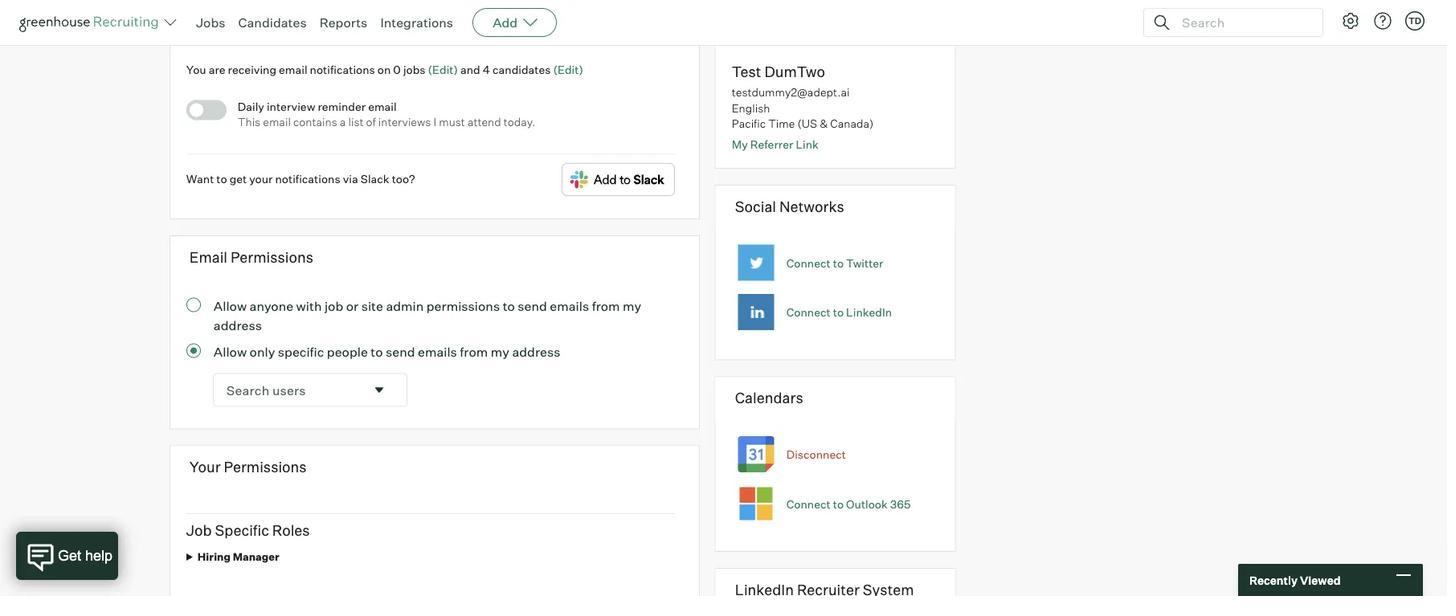 Task type: vqa. For each thing, say whether or not it's contained in the screenshot.
'Apply'
no



Task type: locate. For each thing, give the bounding box(es) containing it.
email permissions
[[190, 248, 313, 266]]

0 horizontal spatial address
[[214, 317, 262, 333]]

0 vertical spatial from
[[592, 298, 620, 314]]

integrations link
[[380, 14, 453, 31]]

to left get
[[216, 172, 227, 186]]

3 connect from the top
[[787, 497, 831, 511]]

0 vertical spatial email
[[279, 62, 307, 77]]

permissions
[[231, 248, 313, 266], [224, 458, 307, 476]]

add
[[493, 14, 518, 31]]

to left linkedin
[[833, 305, 844, 319]]

permissions
[[427, 298, 500, 314]]

list
[[348, 115, 364, 129]]

(edit) link right candidates at top
[[553, 62, 583, 77]]

connect for social networks
[[787, 305, 831, 319]]

connect left "twitter"
[[787, 256, 831, 270]]

email down interview
[[263, 115, 291, 129]]

email for reminder
[[368, 99, 397, 113]]

2 connect from the top
[[787, 305, 831, 319]]

address inside allow anyone with job or site admin permissions to send emails from my address
[[214, 317, 262, 333]]

to inside allow anyone with job or site admin permissions to send emails from my address
[[503, 298, 515, 314]]

anyone
[[250, 298, 293, 314]]

to for connect to twitter
[[833, 256, 844, 270]]

send up toggle flyout image
[[386, 344, 415, 360]]

your
[[249, 172, 273, 186]]

to left "twitter"
[[833, 256, 844, 270]]

(edit) link left the and
[[428, 62, 458, 77]]

Search users text field
[[214, 374, 365, 406]]

0 vertical spatial emails
[[550, 298, 589, 314]]

0 vertical spatial send
[[518, 298, 547, 314]]

email
[[190, 248, 227, 266]]

1 (edit) link from the left
[[428, 62, 458, 77]]

1 allow from the top
[[214, 298, 247, 314]]

connect down disconnect
[[787, 497, 831, 511]]

1 horizontal spatial emails
[[550, 298, 589, 314]]

email
[[279, 62, 307, 77], [368, 99, 397, 113], [263, 115, 291, 129]]

pacific
[[732, 117, 766, 131]]

connect
[[787, 256, 831, 270], [787, 305, 831, 319], [787, 497, 831, 511]]

1 vertical spatial connect
[[787, 305, 831, 319]]

to for want to get your notifications via slack too?
[[216, 172, 227, 186]]

0 horizontal spatial (edit) link
[[428, 62, 458, 77]]

btn-add-to-slack link
[[562, 163, 675, 199]]

allow left only
[[214, 344, 247, 360]]

to for connect to linkedin
[[833, 305, 844, 319]]

emails inside allow anyone with job or site admin permissions to send emails from my address
[[550, 298, 589, 314]]

allow for allow only specific people to send emails from my address
[[214, 344, 247, 360]]

linkedin
[[846, 305, 892, 319]]

specific
[[278, 344, 324, 360]]

0 vertical spatial permissions
[[231, 248, 313, 266]]

notifications for via
[[275, 172, 340, 186]]

None field
[[214, 374, 407, 406]]

allow
[[214, 298, 247, 314], [214, 344, 247, 360]]

referrer
[[750, 137, 794, 151]]

1 vertical spatial my
[[491, 344, 509, 360]]

0 vertical spatial my
[[623, 298, 642, 314]]

Search text field
[[1178, 11, 1308, 34]]

0 vertical spatial connect
[[787, 256, 831, 270]]

permissions right your
[[224, 458, 307, 476]]

link
[[796, 137, 819, 151]]

my
[[623, 298, 642, 314], [491, 344, 509, 360]]

candidates link
[[238, 14, 307, 31]]

1 vertical spatial notifications
[[275, 172, 340, 186]]

interview
[[267, 99, 315, 113]]

your permissions
[[190, 458, 307, 476]]

2 vertical spatial connect
[[787, 497, 831, 511]]

testdummy2@adept.ai
[[732, 85, 850, 99]]

0 vertical spatial allow
[[214, 298, 247, 314]]

job
[[186, 521, 212, 539]]

1 vertical spatial allow
[[214, 344, 247, 360]]

test dumtwo testdummy2@adept.ai english pacific time (us & canada) my referrer link
[[732, 63, 874, 151]]

1 horizontal spatial (edit)
[[553, 62, 583, 77]]

allow inside allow anyone with job or site admin permissions to send emails from my address
[[214, 298, 247, 314]]

notifications
[[310, 62, 375, 77], [275, 172, 340, 186]]

reminder
[[318, 99, 366, 113]]

0 horizontal spatial (edit)
[[428, 62, 458, 77]]

td
[[1409, 15, 1422, 26]]

to right permissions
[[503, 298, 515, 314]]

connect down connect to twitter
[[787, 305, 831, 319]]

toggle flyout image
[[371, 382, 387, 398]]

allow left the anyone
[[214, 298, 247, 314]]

0 vertical spatial notifications
[[310, 62, 375, 77]]

permissions for your permissions
[[224, 458, 307, 476]]

2 allow from the top
[[214, 344, 247, 360]]

0 horizontal spatial send
[[386, 344, 415, 360]]

daily
[[238, 99, 264, 113]]

notifications up reminder
[[310, 62, 375, 77]]

365
[[890, 497, 911, 511]]

today.
[[504, 115, 536, 129]]

you are receiving email notifications on 0 jobs (edit) and 4 candidates (edit)
[[186, 62, 583, 77]]

1 horizontal spatial from
[[592, 298, 620, 314]]

0 vertical spatial address
[[214, 317, 262, 333]]

to left outlook
[[833, 497, 844, 511]]

get
[[230, 172, 247, 186]]

(edit) right candidates at top
[[553, 62, 583, 77]]

reports link
[[320, 14, 368, 31]]

1 horizontal spatial send
[[518, 298, 547, 314]]

send
[[518, 298, 547, 314], [386, 344, 415, 360]]

candidates
[[238, 14, 307, 31]]

from
[[592, 298, 620, 314], [460, 344, 488, 360]]

email up of
[[368, 99, 397, 113]]

1 horizontal spatial address
[[512, 344, 561, 360]]

1 vertical spatial email
[[368, 99, 397, 113]]

emails
[[550, 298, 589, 314], [418, 344, 457, 360]]

send inside allow anyone with job or site admin permissions to send emails from my address
[[518, 298, 547, 314]]

notifications left via at the top
[[275, 172, 340, 186]]

roles
[[272, 521, 310, 539]]

address
[[214, 317, 262, 333], [512, 344, 561, 360]]

send right permissions
[[518, 298, 547, 314]]

1 horizontal spatial (edit) link
[[553, 62, 583, 77]]

2 (edit) from the left
[[553, 62, 583, 77]]

are
[[209, 62, 225, 77]]

0 horizontal spatial from
[[460, 344, 488, 360]]

(edit) left the and
[[428, 62, 458, 77]]

this
[[238, 115, 261, 129]]

twitter
[[846, 256, 884, 270]]

daily interview reminder email this email contains a list of interviews i must attend today.
[[238, 99, 536, 129]]

preferences
[[271, 14, 353, 32]]

of
[[366, 115, 376, 129]]

(edit) link
[[428, 62, 458, 77], [553, 62, 583, 77]]

email up interview
[[279, 62, 307, 77]]

1 vertical spatial emails
[[418, 344, 457, 360]]

allow for allow anyone with job or site admin permissions to send emails from my address
[[214, 298, 247, 314]]

slack
[[361, 172, 389, 186]]

permissions up the anyone
[[231, 248, 313, 266]]

1 vertical spatial permissions
[[224, 458, 307, 476]]

1 horizontal spatial my
[[623, 298, 642, 314]]

1 vertical spatial address
[[512, 344, 561, 360]]



Task type: describe. For each thing, give the bounding box(es) containing it.
checkmark image
[[194, 104, 206, 115]]

specific
[[215, 521, 269, 539]]

outlook
[[846, 497, 888, 511]]

btn add to slack image
[[562, 163, 675, 196]]

add button
[[473, 8, 557, 37]]

0 horizontal spatial my
[[491, 344, 509, 360]]

0
[[393, 62, 401, 77]]

(us
[[798, 117, 817, 131]]

1 connect from the top
[[787, 256, 831, 270]]

personal settings link
[[19, 8, 141, 27]]

social networks
[[735, 197, 844, 215]]

and
[[460, 62, 480, 77]]

1 vertical spatial send
[[386, 344, 415, 360]]

calendars
[[735, 389, 803, 407]]

hiring
[[198, 551, 231, 563]]

job specific roles
[[186, 521, 310, 539]]

social
[[735, 197, 776, 215]]

recently viewed
[[1250, 573, 1341, 587]]

your
[[190, 458, 221, 476]]

on
[[378, 62, 391, 77]]

my referrer link link
[[732, 137, 819, 151]]

you
[[186, 62, 206, 77]]

jobs link
[[196, 14, 225, 31]]

time
[[768, 117, 795, 131]]

only
[[250, 344, 275, 360]]

4
[[483, 62, 490, 77]]

disconnect
[[787, 448, 846, 462]]

viewed
[[1300, 573, 1341, 587]]

site
[[361, 298, 383, 314]]

from inside allow anyone with job or site admin permissions to send emails from my address
[[592, 298, 620, 314]]

people
[[327, 344, 368, 360]]

td button
[[1406, 11, 1425, 31]]

manager
[[233, 551, 279, 563]]

admin
[[386, 298, 424, 314]]

to for connect to outlook 365
[[833, 497, 844, 511]]

test
[[732, 63, 761, 81]]

want
[[186, 172, 214, 186]]

greenhouse recruiting image
[[19, 13, 164, 32]]

integrations
[[380, 14, 453, 31]]

i
[[434, 115, 437, 129]]

reports
[[320, 14, 368, 31]]

my inside allow anyone with job or site admin permissions to send emails from my address
[[623, 298, 642, 314]]

email for receiving
[[279, 62, 307, 77]]

want to get your notifications via slack too?
[[186, 172, 415, 186]]

settings
[[77, 10, 129, 26]]

1 vertical spatial from
[[460, 344, 488, 360]]

with
[[296, 298, 322, 314]]

to right people
[[371, 344, 383, 360]]

2 (edit) link from the left
[[553, 62, 583, 77]]

my
[[732, 137, 748, 151]]

connect to twitter
[[787, 256, 884, 270]]

jobs
[[196, 14, 225, 31]]

dumtwo
[[765, 63, 825, 81]]

&
[[820, 117, 828, 131]]

2 vertical spatial email
[[263, 115, 291, 129]]

disconnect link
[[787, 448, 846, 462]]

connect to linkedin link
[[787, 305, 892, 319]]

connect to outlook 365
[[787, 497, 911, 511]]

permissions for email permissions
[[231, 248, 313, 266]]

1 (edit) from the left
[[428, 62, 458, 77]]

allow only specific people to send emails from my address
[[214, 344, 561, 360]]

notification
[[190, 14, 268, 32]]

must
[[439, 115, 465, 129]]

personal settings
[[19, 10, 129, 26]]

personal
[[19, 10, 74, 26]]

english
[[732, 101, 770, 115]]

candidates
[[493, 62, 551, 77]]

too?
[[392, 172, 415, 186]]

a
[[340, 115, 346, 129]]

canada)
[[830, 117, 874, 131]]

0 horizontal spatial emails
[[418, 344, 457, 360]]

jobs
[[403, 62, 426, 77]]

connect for calendars
[[787, 497, 831, 511]]

interviews
[[378, 115, 431, 129]]

job
[[325, 298, 343, 314]]

connect to outlook 365 link
[[787, 497, 911, 511]]

configure image
[[1341, 11, 1361, 31]]

notifications for on
[[310, 62, 375, 77]]

receiving
[[228, 62, 276, 77]]

contains
[[293, 115, 337, 129]]

connect to linkedin
[[787, 305, 892, 319]]

connect to twitter link
[[787, 256, 884, 270]]

allow anyone with job or site admin permissions to send emails from my address
[[214, 298, 642, 333]]

via
[[343, 172, 358, 186]]

recently
[[1250, 573, 1298, 587]]

or
[[346, 298, 359, 314]]

attend
[[468, 115, 501, 129]]

td button
[[1402, 8, 1428, 34]]



